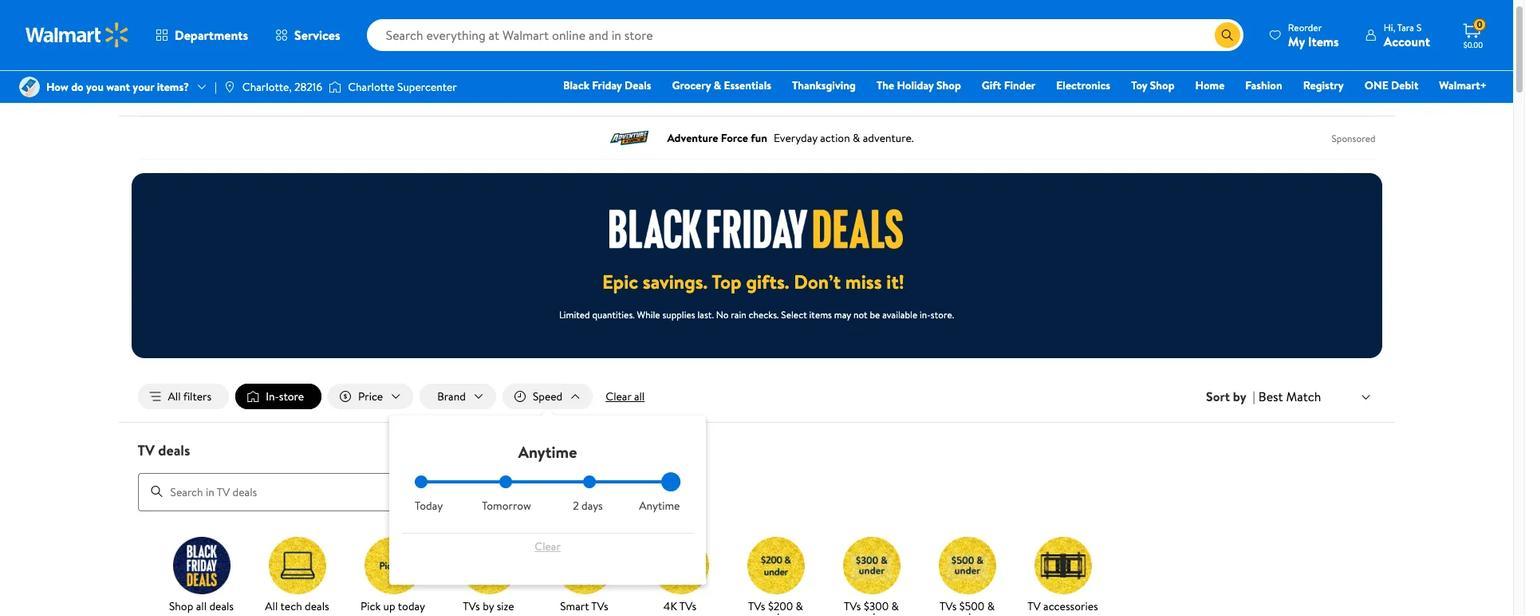 Task type: vqa. For each thing, say whether or not it's contained in the screenshot.
fourth TVs from the left
yes



Task type: describe. For each thing, give the bounding box(es) containing it.
deals inside tv deals search field
[[158, 441, 190, 461]]

in-
[[266, 389, 279, 405]]

finder
[[1004, 77, 1036, 93]]

last.
[[698, 308, 714, 322]]

not
[[854, 308, 868, 322]]

epic
[[603, 268, 638, 295]]

don't
[[794, 268, 841, 295]]

charlotte, 28216
[[242, 79, 323, 95]]

supercenter
[[397, 79, 457, 95]]

2
[[573, 498, 579, 514]]

how fast do you want your order? option group
[[415, 476, 681, 514]]

size
[[497, 598, 514, 614]]

tv for tv deals
[[138, 441, 155, 461]]

tvs $500 & under
[[940, 598, 995, 615]]

debit
[[1392, 77, 1419, 93]]

may
[[835, 308, 852, 322]]

$200
[[768, 598, 793, 614]]

2 days
[[573, 498, 603, 514]]

& for tvs $200 & under
[[796, 598, 804, 614]]

limited
[[559, 308, 590, 322]]

tara
[[1398, 20, 1415, 34]]

0
[[1477, 18, 1483, 31]]

your
[[133, 79, 154, 95]]

tvs by size link
[[447, 537, 530, 615]]

hi, tara s account
[[1384, 20, 1431, 50]]

top
[[712, 268, 742, 295]]

items?
[[157, 79, 189, 95]]

shop inside 'link'
[[937, 77, 962, 93]]

all filters button
[[138, 384, 229, 409]]

0 vertical spatial anytime
[[519, 441, 577, 463]]

smart tvs
[[560, 598, 609, 614]]

smart tvs image
[[556, 537, 613, 594]]

sort
[[1207, 388, 1231, 405]]

tvs $300 & under link
[[830, 537, 913, 615]]

Search in TV deals search field
[[138, 473, 620, 511]]

friday
[[592, 77, 622, 93]]

 image for charlotte, 28216
[[223, 81, 236, 93]]

services button
[[262, 16, 354, 54]]

0 horizontal spatial electronics link
[[138, 87, 192, 103]]

how
[[46, 79, 68, 95]]

best match
[[1259, 388, 1322, 405]]

in-
[[920, 308, 931, 322]]

black
[[563, 77, 590, 93]]

all filters
[[168, 389, 212, 405]]

2 horizontal spatial shop
[[1151, 77, 1175, 93]]

tvs $200 & under link
[[735, 537, 818, 615]]

sort and filter section element
[[119, 371, 1395, 422]]

tomorrow
[[482, 498, 531, 514]]

by for sort
[[1234, 388, 1247, 405]]

grocery & essentials link
[[665, 77, 779, 94]]

0 horizontal spatial |
[[215, 79, 217, 95]]

tv mounts image
[[1035, 537, 1092, 594]]

one debit link
[[1358, 77, 1426, 94]]

reorder
[[1289, 20, 1323, 34]]

& for tvs $300 & under
[[892, 598, 899, 614]]

no
[[716, 308, 729, 322]]

charlotte,
[[242, 79, 292, 95]]

toy shop link
[[1125, 77, 1182, 94]]

shop all deals
[[169, 598, 234, 614]]

walmart black friday deals for days image
[[610, 209, 904, 249]]

price
[[358, 389, 383, 405]]

tvs for tvs by size
[[463, 598, 480, 614]]

all tech deals link
[[256, 537, 339, 615]]

checks.
[[749, 308, 779, 322]]

4k tvs image
[[652, 537, 709, 594]]

today
[[415, 498, 443, 514]]

reorder my items
[[1289, 20, 1340, 50]]

Anytime radio
[[668, 476, 681, 488]]

brand button
[[420, 384, 496, 409]]

by for tvs
[[483, 598, 494, 614]]

you
[[86, 79, 104, 95]]

tvs $300 & under image
[[843, 537, 901, 594]]

account
[[1384, 32, 1431, 50]]

all for shop
[[196, 598, 207, 614]]

toy
[[1132, 77, 1148, 93]]

clear for clear all
[[606, 389, 632, 405]]

charlotte supercenter
[[348, 79, 457, 95]]

walmart+
[[1440, 77, 1488, 93]]

/
[[198, 87, 202, 103]]

how do you want your items?
[[46, 79, 189, 95]]

all for all filters
[[168, 389, 181, 405]]

gift finder
[[982, 77, 1036, 93]]

limited quantities. while supplies last. no rain checks. select items may not be available in-store.
[[559, 308, 955, 322]]

it!
[[887, 268, 905, 295]]

 image for how do you want your items?
[[19, 77, 40, 97]]

thanksgiving link
[[785, 77, 863, 94]]

one
[[1365, 77, 1389, 93]]

items
[[810, 308, 832, 322]]

days
[[582, 498, 603, 514]]

tvs for tvs $500 & under
[[940, 598, 957, 614]]

2 tvs from the left
[[592, 598, 609, 614]]

services
[[295, 26, 340, 44]]

tvs by size
[[463, 598, 514, 614]]

available
[[883, 308, 918, 322]]

Today radio
[[415, 476, 428, 488]]

best
[[1259, 388, 1284, 405]]

| inside sort and filter section element
[[1253, 388, 1256, 405]]

all for clear
[[634, 389, 645, 405]]

clear all
[[606, 389, 645, 405]]



Task type: locate. For each thing, give the bounding box(es) containing it.
by left "size" on the left
[[483, 598, 494, 614]]

tvs $500 & under link
[[926, 537, 1009, 615]]

6 tvs from the left
[[940, 598, 957, 614]]

0 vertical spatial tv
[[138, 441, 155, 461]]

0 vertical spatial clear
[[606, 389, 632, 405]]

up
[[384, 598, 396, 614]]

shop all deals image
[[173, 537, 230, 594]]

departments button
[[142, 16, 262, 54]]

shop right toy
[[1151, 77, 1175, 93]]

4k tvs link
[[639, 537, 722, 615]]

smart tvs link
[[543, 537, 626, 615]]

1 horizontal spatial all
[[265, 598, 278, 614]]

0 vertical spatial all
[[634, 389, 645, 405]]

anytime up 'how fast do you want your order?' option group
[[519, 441, 577, 463]]

& right $500
[[988, 598, 995, 614]]

clear all button
[[600, 384, 651, 409]]

tvs left "size" on the left
[[463, 598, 480, 614]]

filters
[[183, 389, 212, 405]]

& inside "link"
[[714, 77, 722, 93]]

0 horizontal spatial all
[[168, 389, 181, 405]]

do
[[71, 79, 84, 95]]

deals right tech
[[305, 598, 329, 614]]

under inside tvs $200 & under
[[762, 609, 790, 615]]

& inside "tvs $300 & under"
[[892, 598, 899, 614]]

0 horizontal spatial  image
[[19, 77, 40, 97]]

tvs left $200
[[749, 598, 766, 614]]

deals
[[158, 441, 190, 461], [209, 598, 234, 614], [305, 598, 329, 614]]

under down the tvs $300 & under image
[[858, 609, 886, 615]]

store
[[279, 389, 304, 405]]

departments
[[175, 26, 248, 44]]

anytime inside 'how fast do you want your order?' option group
[[639, 498, 680, 514]]

tvs $500 & under image
[[939, 537, 996, 594]]

under inside tvs $500 & under
[[954, 609, 982, 615]]

1 vertical spatial by
[[483, 598, 494, 614]]

tvs by size image
[[460, 537, 518, 594]]

TV deals search field
[[119, 441, 1395, 511]]

1 horizontal spatial anytime
[[639, 498, 680, 514]]

electronics left /
[[138, 87, 192, 103]]

all tech deals image
[[269, 537, 326, 594]]

under for $200
[[762, 609, 790, 615]]

tvs $200 & under image
[[747, 537, 805, 594]]

1 horizontal spatial |
[[1253, 388, 1256, 405]]

| left best
[[1253, 388, 1256, 405]]

price button
[[328, 384, 414, 409]]

under inside "tvs $300 & under"
[[858, 609, 886, 615]]

clear down 'how fast do you want your order?' option group
[[535, 539, 561, 555]]

deals down shop all deals image
[[209, 598, 234, 614]]

deals up search image at the bottom
[[158, 441, 190, 461]]

under for $500
[[954, 609, 982, 615]]

0 horizontal spatial tv
[[138, 441, 155, 461]]

be
[[870, 308, 880, 322]]

rain
[[731, 308, 747, 322]]

1 vertical spatial all
[[265, 598, 278, 614]]

tvs inside tvs $500 & under
[[940, 598, 957, 614]]

speed
[[533, 389, 563, 405]]

1 vertical spatial clear
[[535, 539, 561, 555]]

miss
[[846, 268, 882, 295]]

|
[[215, 79, 217, 95], [1253, 388, 1256, 405]]

clear for clear
[[535, 539, 561, 555]]

& inside tvs $500 & under
[[988, 598, 995, 614]]

$500
[[960, 598, 985, 614]]

1 horizontal spatial electronics link
[[1050, 77, 1118, 94]]

& for tvs $500 & under
[[988, 598, 995, 614]]

anytime down "anytime" radio
[[639, 498, 680, 514]]

select
[[781, 308, 807, 322]]

home link
[[1189, 77, 1232, 94]]

deals for all tech deals
[[305, 598, 329, 614]]

all for all tech deals
[[265, 598, 278, 614]]

gifts.
[[746, 268, 790, 295]]

pick up today image
[[364, 537, 422, 594]]

electronics link left toy
[[1050, 77, 1118, 94]]

& right grocery
[[714, 77, 722, 93]]

under down the tvs $500 & under 'image'
[[954, 609, 982, 615]]

0 horizontal spatial clear
[[535, 539, 561, 555]]

charlotte
[[348, 79, 395, 95]]

0 horizontal spatial deals
[[158, 441, 190, 461]]

under down tvs $200 & under image
[[762, 609, 790, 615]]

electronics for electronics
[[1057, 77, 1111, 93]]

thanksgiving
[[792, 77, 856, 93]]

electronics link left /
[[138, 87, 192, 103]]

tvs $300 & under
[[844, 598, 899, 615]]

shop down shop all deals image
[[169, 598, 193, 614]]

& inside tvs $200 & under
[[796, 598, 804, 614]]

registry link
[[1297, 77, 1352, 94]]

tvs for tvs $300 & under
[[844, 598, 861, 614]]

5 tvs from the left
[[844, 598, 861, 614]]

1 horizontal spatial all
[[634, 389, 645, 405]]

pick up today
[[361, 598, 425, 614]]

& right $200
[[796, 598, 804, 614]]

tvs
[[209, 87, 223, 103]]

smart
[[560, 598, 589, 614]]

0 horizontal spatial electronics
[[138, 87, 192, 103]]

4 tvs from the left
[[749, 598, 766, 614]]

all left tech
[[265, 598, 278, 614]]

28216
[[295, 79, 323, 95]]

pick
[[361, 598, 381, 614]]

| right /
[[215, 79, 217, 95]]

one debit
[[1365, 77, 1419, 93]]

gift finder link
[[975, 77, 1043, 94]]

all tech deals
[[265, 598, 329, 614]]

walmart image
[[26, 22, 129, 48]]

under for $300
[[858, 609, 886, 615]]

sponsored
[[1332, 131, 1376, 145]]

all
[[634, 389, 645, 405], [196, 598, 207, 614]]

fashion link
[[1239, 77, 1290, 94]]

1 vertical spatial |
[[1253, 388, 1256, 405]]

1 horizontal spatial clear
[[606, 389, 632, 405]]

0 vertical spatial |
[[215, 79, 217, 95]]

tvs left $500
[[940, 598, 957, 614]]

& right $300 on the bottom
[[892, 598, 899, 614]]

items
[[1309, 32, 1340, 50]]

all inside button
[[168, 389, 181, 405]]

Tomorrow radio
[[499, 476, 512, 488]]

walmart+ link
[[1433, 77, 1495, 94]]

1 vertical spatial all
[[196, 598, 207, 614]]

None radio
[[584, 476, 596, 488]]

tv for tv accessories
[[1028, 598, 1041, 614]]

0 horizontal spatial shop
[[169, 598, 193, 614]]

$300
[[864, 598, 889, 614]]

by right sort
[[1234, 388, 1247, 405]]

1 under from the left
[[762, 609, 790, 615]]

 image
[[19, 77, 40, 97], [223, 81, 236, 93]]

s
[[1417, 20, 1422, 34]]

1 horizontal spatial tv
[[1028, 598, 1041, 614]]

clear inside sort and filter section element
[[606, 389, 632, 405]]

 image left how
[[19, 77, 40, 97]]

1 horizontal spatial  image
[[223, 81, 236, 93]]

 image
[[329, 79, 342, 95]]

tvs inside tvs $200 & under
[[749, 598, 766, 614]]

tv accessories link
[[1022, 537, 1105, 615]]

tv
[[138, 441, 155, 461], [1028, 598, 1041, 614]]

by inside sort and filter section element
[[1234, 388, 1247, 405]]

shop all deals link
[[160, 537, 243, 615]]

0 horizontal spatial anytime
[[519, 441, 577, 463]]

while
[[637, 308, 660, 322]]

1 horizontal spatial under
[[858, 609, 886, 615]]

None range field
[[415, 480, 681, 484]]

clear right speed
[[606, 389, 632, 405]]

electronics link
[[1050, 77, 1118, 94], [138, 87, 192, 103]]

anytime
[[519, 441, 577, 463], [639, 498, 680, 514]]

fashion
[[1246, 77, 1283, 93]]

tvs right 4k at the bottom of the page
[[680, 598, 697, 614]]

1 horizontal spatial shop
[[937, 77, 962, 93]]

1 tvs from the left
[[463, 598, 480, 614]]

tvs
[[463, 598, 480, 614], [592, 598, 609, 614], [680, 598, 697, 614], [749, 598, 766, 614], [844, 598, 861, 614], [940, 598, 957, 614]]

in-store button
[[236, 384, 322, 409]]

0 horizontal spatial by
[[483, 598, 494, 614]]

 image right /
[[223, 81, 236, 93]]

epic savings. top gifts. don't miss it!
[[603, 268, 905, 295]]

tv deals
[[138, 441, 190, 461]]

all inside button
[[634, 389, 645, 405]]

0 horizontal spatial under
[[762, 609, 790, 615]]

clear button
[[415, 534, 681, 559]]

supplies
[[663, 308, 696, 322]]

all left filters
[[168, 389, 181, 405]]

holiday
[[897, 77, 934, 93]]

tech
[[280, 598, 302, 614]]

speed button
[[503, 384, 593, 409]]

3 under from the left
[[954, 609, 982, 615]]

2 horizontal spatial under
[[954, 609, 982, 615]]

the holiday shop link
[[870, 77, 969, 94]]

all
[[168, 389, 181, 405], [265, 598, 278, 614]]

tvs right 'smart'
[[592, 598, 609, 614]]

tvs for tvs $200 & under
[[749, 598, 766, 614]]

tvs left $300 on the bottom
[[844, 598, 861, 614]]

registry
[[1304, 77, 1344, 93]]

my
[[1289, 32, 1306, 50]]

electronics for electronics / tvs
[[138, 87, 192, 103]]

1 horizontal spatial electronics
[[1057, 77, 1111, 93]]

savings.
[[643, 268, 708, 295]]

electronics / tvs
[[138, 87, 223, 103]]

0 vertical spatial all
[[168, 389, 181, 405]]

tv up search image at the bottom
[[138, 441, 155, 461]]

tvs inside "tvs $300 & under"
[[844, 598, 861, 614]]

essentials
[[724, 77, 772, 93]]

search image
[[150, 485, 163, 498]]

deals for shop all deals
[[209, 598, 234, 614]]

0 horizontal spatial all
[[196, 598, 207, 614]]

tv inside search field
[[138, 441, 155, 461]]

0 vertical spatial by
[[1234, 388, 1247, 405]]

search icon image
[[1222, 29, 1234, 41]]

brand
[[437, 389, 466, 405]]

3 tvs from the left
[[680, 598, 697, 614]]

want
[[106, 79, 130, 95]]

0 $0.00
[[1464, 18, 1484, 50]]

shop right holiday
[[937, 77, 962, 93]]

1 horizontal spatial by
[[1234, 388, 1247, 405]]

tv left accessories
[[1028, 598, 1041, 614]]

deals inside "all tech deals" link
[[305, 598, 329, 614]]

Search search field
[[367, 19, 1244, 51]]

1 vertical spatial tv
[[1028, 598, 1041, 614]]

electronics
[[1057, 77, 1111, 93], [138, 87, 192, 103]]

deals inside shop all deals link
[[209, 598, 234, 614]]

2 under from the left
[[858, 609, 886, 615]]

Walmart Site-Wide search field
[[367, 19, 1244, 51]]

1 horizontal spatial deals
[[209, 598, 234, 614]]

electronics left toy
[[1057, 77, 1111, 93]]

2 horizontal spatial deals
[[305, 598, 329, 614]]

1 vertical spatial anytime
[[639, 498, 680, 514]]



